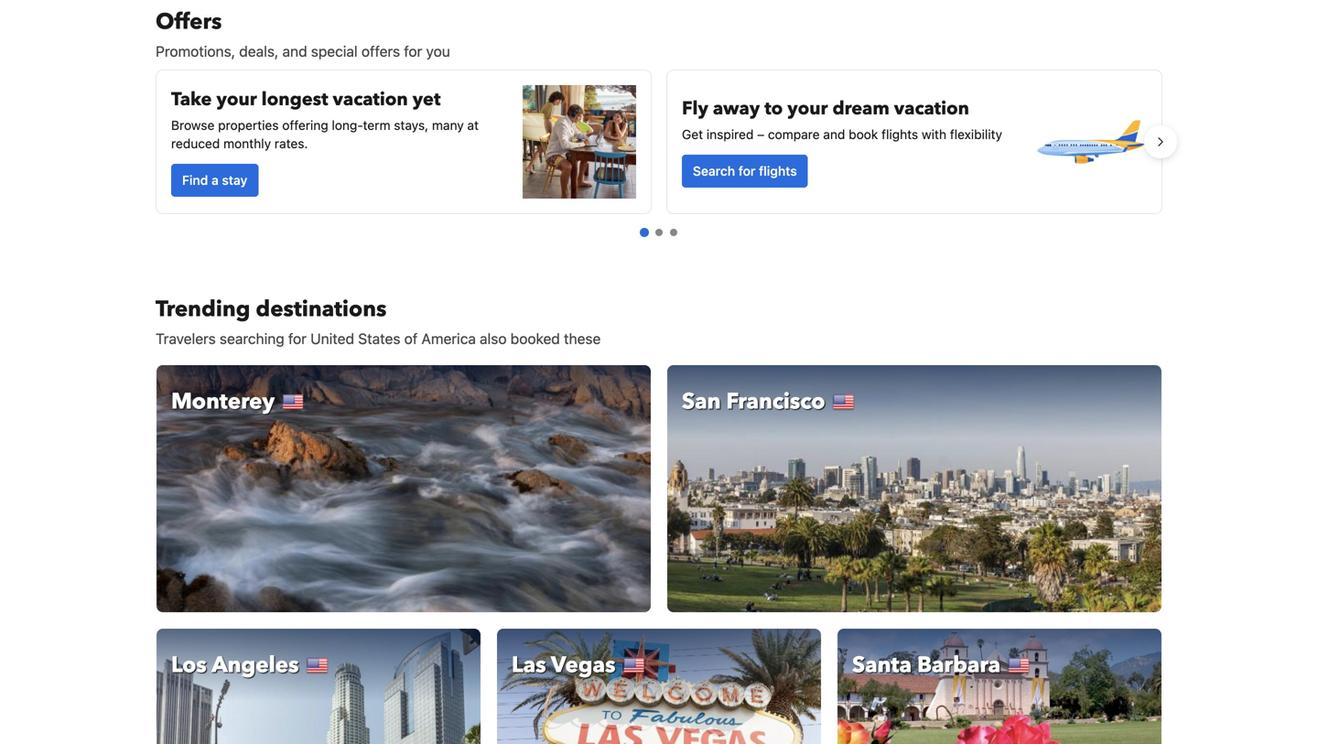 Task type: vqa. For each thing, say whether or not it's contained in the screenshot.
a
yes



Task type: locate. For each thing, give the bounding box(es) containing it.
for inside offers promotions, deals, and special offers for you
[[404, 43, 422, 60]]

at
[[467, 118, 479, 133]]

for left the united
[[288, 330, 307, 347]]

fly away to your dream vacation get inspired – compare and book flights with flexibility
[[682, 96, 1002, 142]]

progress bar
[[640, 228, 677, 237]]

vacation
[[333, 87, 408, 112], [894, 96, 969, 121]]

for inside region
[[738, 163, 755, 178]]

offering
[[282, 118, 328, 133]]

0 vertical spatial for
[[404, 43, 422, 60]]

monterey
[[171, 387, 275, 417]]

1 horizontal spatial your
[[787, 96, 828, 121]]

away
[[713, 96, 760, 121]]

searching
[[220, 330, 284, 347]]

angeles
[[212, 650, 299, 681]]

monterey link
[[156, 364, 652, 613]]

travelers
[[156, 330, 216, 347]]

states
[[358, 330, 400, 347]]

las vegas
[[512, 650, 616, 681]]

also
[[480, 330, 507, 347]]

flights left with
[[882, 127, 918, 142]]

barbara
[[917, 650, 1001, 681]]

vegas
[[551, 650, 616, 681]]

0 vertical spatial and
[[282, 43, 307, 60]]

these
[[564, 330, 601, 347]]

0 horizontal spatial vacation
[[333, 87, 408, 112]]

search
[[693, 163, 735, 178]]

rates.
[[274, 136, 308, 151]]

book
[[849, 127, 878, 142]]

santa barbara link
[[837, 628, 1162, 744]]

and left book
[[823, 127, 845, 142]]

1 horizontal spatial for
[[404, 43, 422, 60]]

term
[[363, 118, 390, 133]]

and right deals,
[[282, 43, 307, 60]]

0 horizontal spatial and
[[282, 43, 307, 60]]

your inside the fly away to your dream vacation get inspired – compare and book flights with flexibility
[[787, 96, 828, 121]]

san
[[682, 387, 721, 417]]

0 horizontal spatial for
[[288, 330, 307, 347]]

los
[[171, 650, 207, 681]]

america
[[421, 330, 476, 347]]

properties
[[218, 118, 279, 133]]

1 vertical spatial and
[[823, 127, 845, 142]]

vacation up 'term'
[[333, 87, 408, 112]]

for
[[404, 43, 422, 60], [738, 163, 755, 178], [288, 330, 307, 347]]

1 vertical spatial flights
[[759, 163, 797, 178]]

deals,
[[239, 43, 279, 60]]

reduced
[[171, 136, 220, 151]]

1 horizontal spatial vacation
[[894, 96, 969, 121]]

0 horizontal spatial flights
[[759, 163, 797, 178]]

you
[[426, 43, 450, 60]]

take
[[171, 87, 212, 112]]

vacation up with
[[894, 96, 969, 121]]

offers promotions, deals, and special offers for you
[[156, 7, 450, 60]]

flights
[[882, 127, 918, 142], [759, 163, 797, 178]]

0 vertical spatial flights
[[882, 127, 918, 142]]

trending
[[156, 294, 250, 324]]

your up properties
[[216, 87, 257, 112]]

for inside trending destinations travelers searching for united states of america also booked these
[[288, 330, 307, 347]]

your
[[216, 87, 257, 112], [787, 96, 828, 121]]

francisco
[[726, 387, 825, 417]]

2 horizontal spatial for
[[738, 163, 755, 178]]

flights down compare
[[759, 163, 797, 178]]

find
[[182, 173, 208, 188]]

main content containing offers
[[141, 7, 1177, 744]]

0 horizontal spatial your
[[216, 87, 257, 112]]

monthly
[[223, 136, 271, 151]]

region
[[141, 62, 1177, 222]]

1 horizontal spatial flights
[[882, 127, 918, 142]]

booked
[[510, 330, 560, 347]]

inspired
[[706, 127, 754, 142]]

yet
[[413, 87, 441, 112]]

main content
[[141, 7, 1177, 744]]

progress bar inside main content
[[640, 228, 677, 237]]

get
[[682, 127, 703, 142]]

and
[[282, 43, 307, 60], [823, 127, 845, 142]]

1 horizontal spatial and
[[823, 127, 845, 142]]

offers
[[361, 43, 400, 60]]

for left the you
[[404, 43, 422, 60]]

your up compare
[[787, 96, 828, 121]]

for right search
[[738, 163, 755, 178]]

1 vertical spatial for
[[738, 163, 755, 178]]

2 vertical spatial for
[[288, 330, 307, 347]]

take your longest vacation yet browse properties offering long-term stays, many at reduced monthly rates.
[[171, 87, 479, 151]]

san francisco link
[[666, 364, 1162, 613]]



Task type: describe. For each thing, give the bounding box(es) containing it.
find a stay
[[182, 173, 247, 188]]

las vegas link
[[496, 628, 822, 744]]

las
[[512, 650, 546, 681]]

vacation inside the fly away to your dream vacation get inspired – compare and book flights with flexibility
[[894, 96, 969, 121]]

stays,
[[394, 118, 428, 133]]

los angeles
[[171, 650, 299, 681]]

offers
[[156, 7, 222, 37]]

santa barbara
[[852, 650, 1001, 681]]

promotions,
[[156, 43, 235, 60]]

region containing take your longest vacation yet
[[141, 62, 1177, 222]]

flights inside the fly away to your dream vacation get inspired – compare and book flights with flexibility
[[882, 127, 918, 142]]

fly away to your dream vacation image
[[1033, 85, 1147, 199]]

find a stay link
[[171, 164, 258, 197]]

your inside take your longest vacation yet browse properties offering long-term stays, many at reduced monthly rates.
[[216, 87, 257, 112]]

flexibility
[[950, 127, 1002, 142]]

and inside the fly away to your dream vacation get inspired – compare and book flights with flexibility
[[823, 127, 845, 142]]

many
[[432, 118, 464, 133]]

and inside offers promotions, deals, and special offers for you
[[282, 43, 307, 60]]

to
[[764, 96, 783, 121]]

search for flights link
[[682, 155, 808, 188]]

browse
[[171, 118, 215, 133]]

with
[[922, 127, 946, 142]]

special
[[311, 43, 358, 60]]

long-
[[332, 118, 363, 133]]

a
[[211, 173, 219, 188]]

san francisco
[[682, 387, 825, 417]]

los angeles link
[[156, 628, 481, 744]]

destinations
[[256, 294, 387, 324]]

take your longest vacation yet image
[[523, 85, 636, 199]]

search for flights
[[693, 163, 797, 178]]

santa
[[852, 650, 912, 681]]

longest
[[261, 87, 328, 112]]

compare
[[768, 127, 820, 142]]

stay
[[222, 173, 247, 188]]

of
[[404, 330, 418, 347]]

fly
[[682, 96, 708, 121]]

–
[[757, 127, 764, 142]]

vacation inside take your longest vacation yet browse properties offering long-term stays, many at reduced monthly rates.
[[333, 87, 408, 112]]

dream
[[832, 96, 889, 121]]

united
[[310, 330, 354, 347]]

trending destinations travelers searching for united states of america also booked these
[[156, 294, 601, 347]]



